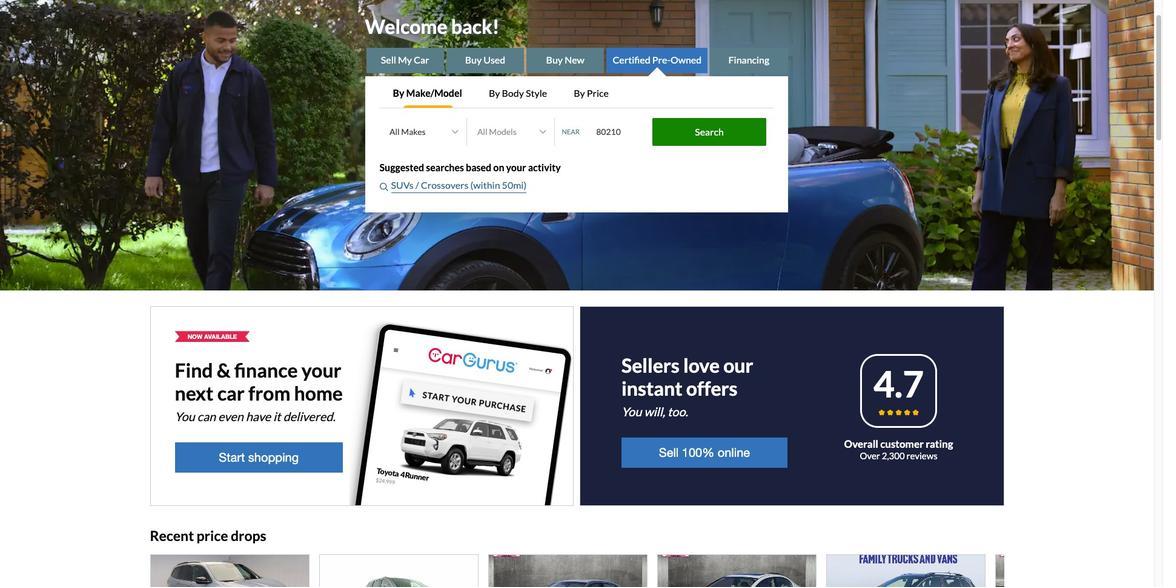 Task type: locate. For each thing, give the bounding box(es) containing it.
sell left my
[[381, 54, 396, 65]]

2 horizontal spatial by
[[574, 87, 585, 99]]

by left body
[[489, 87, 500, 99]]

start
[[219, 451, 245, 465]]

price
[[587, 87, 609, 99]]

buy
[[465, 54, 482, 65], [546, 54, 563, 65]]

activity
[[528, 162, 561, 173]]

buy new
[[546, 54, 585, 65]]

price
[[197, 528, 228, 545]]

1 vertical spatial sell
[[659, 446, 679, 460]]

sell
[[381, 54, 396, 65], [659, 446, 679, 460]]

100%
[[682, 446, 714, 460]]

1 horizontal spatial you
[[622, 405, 642, 419]]

0 horizontal spatial your
[[302, 359, 342, 382]]

1 horizontal spatial sell
[[659, 446, 679, 460]]

50mi)
[[502, 179, 527, 191]]

3 by from the left
[[574, 87, 585, 99]]

by down my
[[393, 87, 404, 99]]

you left can
[[175, 410, 195, 424]]

new
[[565, 54, 585, 65]]

/
[[415, 179, 419, 191]]

0 horizontal spatial sell
[[381, 54, 396, 65]]

find
[[175, 359, 213, 382]]

0 horizontal spatial you
[[175, 410, 195, 424]]

None submit
[[653, 118, 766, 146]]

suvs / crossovers (within 50mi)
[[391, 179, 527, 191]]

certified pre-owned
[[613, 54, 702, 65]]

start shopping
[[219, 451, 299, 465]]

available
[[204, 333, 237, 341]]

sell inside 'button'
[[659, 446, 679, 460]]

sell 100% online button
[[622, 438, 788, 468]]

shopping
[[248, 451, 299, 465]]

4.7
[[874, 362, 924, 406]]

by body style
[[489, 87, 547, 99]]

by
[[393, 87, 404, 99], [489, 87, 500, 99], [574, 87, 585, 99]]

finance
[[234, 359, 298, 382]]

0 horizontal spatial buy
[[465, 54, 482, 65]]

overall customer rating over 2,300 reviews
[[844, 438, 953, 462]]

0 horizontal spatial by
[[393, 87, 404, 99]]

by price
[[574, 87, 609, 99]]

1 horizontal spatial by
[[489, 87, 500, 99]]

back!
[[451, 14, 499, 38]]

over
[[860, 451, 880, 462]]

your right on
[[506, 162, 526, 173]]

1 vertical spatial your
[[302, 359, 342, 382]]

delivered.
[[283, 410, 335, 424]]

reviews
[[907, 451, 938, 462]]

2020 jeep wrangler unlimited sport s 4wd image
[[996, 556, 1154, 588]]

body
[[502, 87, 524, 99]]

1 horizontal spatial buy
[[546, 54, 563, 65]]

your up the delivered.
[[302, 359, 342, 382]]

you left will,
[[622, 405, 642, 419]]

0 vertical spatial sell
[[381, 54, 396, 65]]

1 buy from the left
[[465, 54, 482, 65]]

by left price
[[574, 87, 585, 99]]

2 buy from the left
[[546, 54, 563, 65]]

used
[[484, 54, 505, 65]]

by for by make/model
[[393, 87, 404, 99]]

it
[[273, 410, 281, 424]]

by for by price
[[574, 87, 585, 99]]

buy left used
[[465, 54, 482, 65]]

0 vertical spatial your
[[506, 162, 526, 173]]

now available
[[188, 333, 237, 341]]

1 by from the left
[[393, 87, 404, 99]]

2 by from the left
[[489, 87, 500, 99]]

buy left new
[[546, 54, 563, 65]]

sell left 100%
[[659, 446, 679, 460]]

love
[[683, 354, 720, 378]]

your
[[506, 162, 526, 173], [302, 359, 342, 382]]

even
[[218, 410, 243, 424]]

2006 honda civic ex image
[[658, 556, 816, 588]]

you inside find & finance your next car from home you can even have it delivered.
[[175, 410, 195, 424]]

you
[[622, 405, 642, 419], [175, 410, 195, 424]]

your inside find & finance your next car from home you can even have it delivered.
[[302, 359, 342, 382]]

find & finance your next car from home you can even have it delivered.
[[175, 359, 343, 424]]



Task type: describe. For each thing, give the bounding box(es) containing it.
online
[[718, 446, 750, 460]]

1 horizontal spatial your
[[506, 162, 526, 173]]

based
[[466, 162, 492, 173]]

customer
[[880, 438, 924, 451]]

near
[[562, 128, 580, 135]]

from
[[248, 382, 290, 405]]

2,300
[[882, 451, 905, 462]]

make/model
[[406, 87, 462, 99]]

drops
[[231, 528, 266, 545]]

suvs / crossovers link
[[391, 178, 470, 193]]

buy used
[[465, 54, 505, 65]]

overall
[[844, 438, 878, 451]]

welcome
[[365, 14, 448, 38]]

car
[[217, 382, 245, 405]]

on
[[493, 162, 504, 173]]

pre-
[[652, 54, 671, 65]]

sell for sell my car
[[381, 54, 396, 65]]

&
[[217, 359, 231, 382]]

sellers
[[622, 354, 680, 378]]

2022 honda pilot sport awd image
[[151, 556, 309, 588]]

(within 50mi) link
[[470, 178, 527, 193]]

2013 honda accord ex-l image
[[489, 556, 647, 588]]

Zip telephone field
[[589, 120, 650, 144]]

owned
[[671, 54, 702, 65]]

sellers love our instant offers you will, too.
[[622, 354, 753, 419]]

too.
[[668, 405, 688, 419]]

crossovers
[[421, 179, 469, 191]]

buy for buy used
[[465, 54, 482, 65]]

by for by body style
[[489, 87, 500, 99]]

financing
[[729, 54, 770, 65]]

style
[[526, 87, 547, 99]]

2019 jeep cherokee latitude 4wd image
[[827, 556, 985, 588]]

home
[[294, 382, 343, 405]]

sell my car
[[381, 54, 429, 65]]

rating
[[926, 438, 953, 451]]

now
[[188, 333, 203, 341]]

suggested searches based on your activity
[[380, 162, 561, 173]]

sell for sell 100% online
[[659, 446, 679, 460]]

suggested
[[380, 162, 424, 173]]

car
[[414, 54, 429, 65]]

buy for buy new
[[546, 54, 563, 65]]

start shopping button
[[175, 443, 343, 473]]

my
[[398, 54, 412, 65]]

suvs
[[391, 179, 414, 191]]

recent
[[150, 528, 194, 545]]

have
[[246, 410, 271, 424]]

instant
[[622, 377, 683, 401]]

sell 100% online
[[659, 446, 750, 460]]

next
[[175, 382, 214, 405]]

will,
[[644, 405, 665, 419]]

by make/model
[[393, 87, 462, 99]]

can
[[197, 410, 216, 424]]

you inside sellers love our instant offers you will, too.
[[622, 405, 642, 419]]

search image
[[380, 183, 388, 191]]

(within
[[470, 179, 500, 191]]

certified
[[613, 54, 651, 65]]

searches
[[426, 162, 464, 173]]

offers
[[686, 377, 738, 401]]

2021 jeep grand cherokee laredo e 4wd image
[[320, 556, 478, 588]]

welcome back!
[[365, 14, 499, 38]]

our
[[724, 354, 753, 378]]

recent price drops
[[150, 528, 266, 545]]



Task type: vqa. For each thing, say whether or not it's contained in the screenshot.
Start Shopping button at the left
yes



